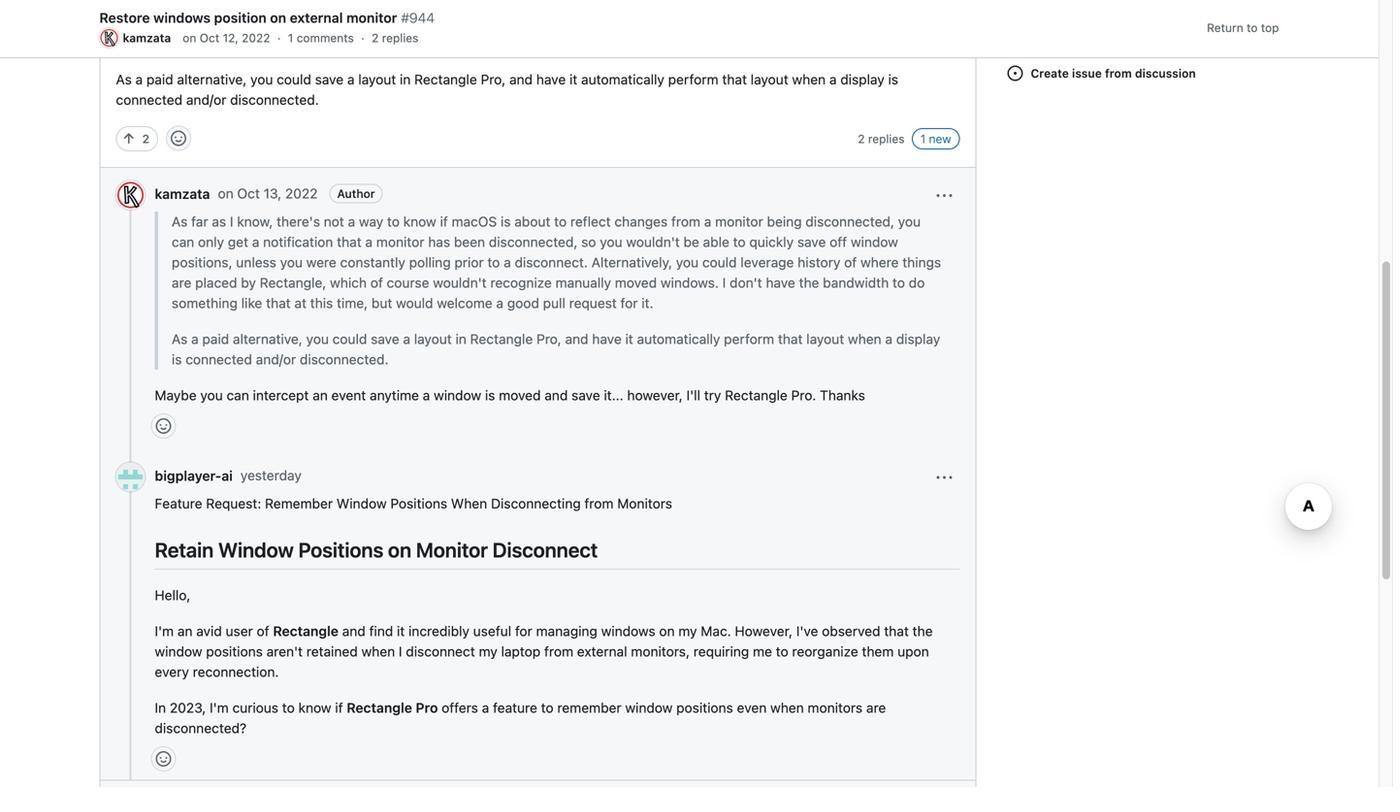 Task type: locate. For each thing, give the bounding box(es) containing it.
an left "event"
[[313, 387, 328, 403]]

in down welcome
[[456, 331, 467, 347]]

2022
[[242, 31, 270, 45], [285, 185, 318, 201]]

1 horizontal spatial could
[[333, 331, 367, 347]]

quickly
[[750, 234, 794, 250]]

1 horizontal spatial moved
[[615, 275, 657, 291]]

0 vertical spatial have
[[537, 71, 566, 87]]

1 horizontal spatial pro,
[[537, 331, 562, 347]]

replies left 1 new
[[868, 132, 905, 145]]

monitor up constantly
[[376, 234, 425, 250]]

bigplayer-ai link
[[155, 467, 233, 484]]

external down managing
[[577, 643, 628, 660]]

return to top
[[1207, 21, 1280, 34]]

feature
[[155, 495, 202, 511]]

disconnected. down on oct 12, 2022 · 1 comments · 2 replies
[[230, 92, 319, 108]]

0 vertical spatial and/or
[[186, 92, 227, 108]]

from up be
[[672, 214, 701, 230]]

1 vertical spatial as a paid alternative, you could save a layout in rectangle pro, and have it automatically perform that layout when a display is connected and/or disconnected.
[[172, 331, 941, 367]]

mac.
[[701, 623, 731, 639]]

0 vertical spatial moved
[[615, 275, 657, 291]]

0 horizontal spatial disconnected,
[[489, 234, 578, 250]]

1 horizontal spatial if
[[440, 214, 448, 230]]

disconnected, up off
[[806, 214, 895, 230]]

reorganize
[[792, 643, 859, 660]]

kamzata up far
[[155, 186, 210, 202]]

get
[[228, 234, 248, 250]]

kamzata link up far
[[155, 185, 210, 202]]

when inside offers a feature to remember window positions even when monitors are disconnected?
[[771, 700, 804, 716]]

2 for 2 replies
[[858, 132, 865, 145]]

1
[[288, 31, 293, 45], [921, 132, 926, 145]]

2 button
[[116, 126, 158, 176]]

know down retained
[[298, 700, 332, 716]]

1 vertical spatial moved
[[499, 387, 541, 403]]

you down on oct 12, 2022 · 1 comments · 2 replies
[[250, 71, 273, 87]]

1 vertical spatial positions
[[298, 538, 384, 562]]

add or remove reactions element right '2' button
[[166, 126, 191, 151]]

0 vertical spatial in
[[400, 71, 411, 87]]

are right monitors
[[867, 700, 886, 716]]

manually
[[556, 275, 611, 291]]

0 horizontal spatial in
[[400, 71, 411, 87]]

1 vertical spatial add or remove reactions image
[[156, 751, 171, 767]]

comments
[[297, 31, 354, 45]]

i'm down hello,
[[155, 623, 174, 639]]

alternative, down like
[[233, 331, 303, 347]]

you down 'this' on the top left of the page
[[306, 331, 329, 347]]

my down "useful"
[[479, 643, 498, 660]]

save
[[315, 71, 344, 87], [798, 234, 826, 250], [371, 331, 400, 347], [572, 387, 600, 403]]

0 horizontal spatial windows
[[153, 10, 211, 26]]

return to top link
[[1207, 3, 1280, 52]]

0 horizontal spatial window
[[218, 538, 294, 562]]

1 vertical spatial add or remove reactions element
[[151, 413, 176, 439]]

and inside "and find it incredibly useful for managing windows on my mac. however, i've observed that the window positions aren't retained when i disconnect my laptop from external monitors, requiring me to reorganize them upon every reconnection."
[[342, 623, 366, 639]]

0 vertical spatial kamzata
[[123, 31, 171, 45]]

from inside "link"
[[1105, 66, 1132, 80]]

0 vertical spatial of
[[845, 254, 857, 270]]

1 vertical spatial connected
[[186, 351, 252, 367]]

0 vertical spatial the
[[799, 275, 820, 291]]

·
[[277, 31, 281, 45], [361, 31, 365, 45]]

1 vertical spatial and/or
[[256, 351, 296, 367]]

windows up monitors,
[[601, 623, 656, 639]]

of right user
[[257, 623, 269, 639]]

pro,
[[481, 71, 506, 87], [537, 331, 562, 347]]

positions left when
[[391, 495, 448, 511]]

it.
[[642, 295, 654, 311]]

2 left 1 new
[[858, 132, 865, 145]]

2 horizontal spatial 2
[[858, 132, 865, 145]]

wouldn't up welcome
[[433, 275, 487, 291]]

disconnected,
[[806, 214, 895, 230], [489, 234, 578, 250]]

are inside offers a feature to remember window positions even when monitors are disconnected?
[[867, 700, 886, 716]]

it
[[570, 71, 578, 87], [626, 331, 634, 347], [397, 623, 405, 639]]

my left mac.
[[679, 623, 697, 639]]

1 vertical spatial wouldn't
[[433, 275, 487, 291]]

replies
[[382, 31, 419, 45], [868, 132, 905, 145]]

event
[[332, 387, 366, 403]]

1 horizontal spatial 2
[[372, 31, 379, 45]]

add or remove reactions image right '2' button
[[171, 131, 187, 146]]

could down time,
[[333, 331, 367, 347]]

add or remove reactions element for retain
[[151, 746, 176, 772]]

an left the avid on the left of page
[[178, 623, 193, 639]]

position
[[214, 10, 267, 26]]

for up laptop
[[515, 623, 533, 639]]

monitor left #944
[[347, 10, 397, 26]]

i inside "and find it incredibly useful for managing windows on my mac. however, i've observed that the window positions aren't retained when i disconnect my laptop from external monitors, requiring me to reorganize them upon every reconnection."
[[399, 643, 402, 660]]

if down retained
[[335, 700, 343, 716]]

2 horizontal spatial it
[[626, 331, 634, 347]]

rectangle right try
[[725, 387, 788, 403]]

1 vertical spatial are
[[867, 700, 886, 716]]

is up maybe
[[172, 351, 182, 367]]

disconnected. up "event"
[[300, 351, 389, 367]]

when
[[451, 495, 487, 511]]

0 vertical spatial my
[[679, 623, 697, 639]]

0 horizontal spatial if
[[335, 700, 343, 716]]

save inside as far as i know, there's not a way to know if macos is about to reflect changes from a monitor being disconnected, you can only get a notification that a monitor has been disconnected, so you wouldn't be able to quickly save off window positions, unless you were constantly polling prior to a disconnect. alternatively, you could leverage history of where things are placed by rectangle, which of course wouldn't recognize manually moved windows. i don't have the bandwidth to do something like that at this time, but would welcome a good pull request for it.
[[798, 234, 826, 250]]

1 horizontal spatial the
[[913, 623, 933, 639]]

@bigplayer ai image
[[116, 462, 145, 492]]

0 vertical spatial wouldn't
[[626, 234, 680, 250]]

1 vertical spatial monitor
[[715, 214, 764, 230]]

0 horizontal spatial it
[[397, 623, 405, 639]]

bigplayer-
[[155, 468, 222, 484]]

1 horizontal spatial positions
[[391, 495, 448, 511]]

windows inside "and find it incredibly useful for managing windows on my mac. however, i've observed that the window positions aren't retained when i disconnect my laptop from external monitors, requiring me to reorganize them upon every reconnection."
[[601, 623, 656, 639]]

kamzata link
[[99, 28, 175, 48], [155, 185, 210, 202]]

0 horizontal spatial are
[[172, 275, 192, 291]]

you
[[250, 71, 273, 87], [898, 214, 921, 230], [600, 234, 623, 250], [280, 254, 303, 270], [676, 254, 699, 270], [306, 331, 329, 347], [200, 387, 223, 403]]

add or remove reactions element down disconnected?
[[151, 746, 176, 772]]

to right the curious
[[282, 700, 295, 716]]

be
[[684, 234, 700, 250]]

the inside "and find it incredibly useful for managing windows on my mac. however, i've observed that the window positions aren't retained when i disconnect my laptop from external monitors, requiring me to reorganize them upon every reconnection."
[[913, 623, 933, 639]]

save down comments
[[315, 71, 344, 87]]

is
[[889, 71, 899, 87], [501, 214, 511, 230], [172, 351, 182, 367], [485, 387, 495, 403]]

0 horizontal spatial i
[[230, 214, 233, 230]]

disconnected?
[[155, 720, 247, 736]]

positions up reconnection.
[[206, 643, 263, 660]]

window down monitors,
[[625, 700, 673, 716]]

12,
[[223, 31, 239, 45]]

1 vertical spatial kamzata
[[155, 186, 210, 202]]

· down restore windows position on external monitor #944
[[277, 31, 281, 45]]

0 vertical spatial disconnected,
[[806, 214, 895, 230]]

is inside as far as i know, there's not a way to know if macos is about to reflect changes from a monitor being disconnected, you can only get a notification that a monitor has been disconnected, so you wouldn't be able to quickly save off window positions, unless you were constantly polling prior to a disconnect. alternatively, you could leverage history of where things are placed by rectangle, which of course wouldn't recognize manually moved windows. i don't have the bandwidth to do something like that at this time, but would welcome a good pull request for it.
[[501, 214, 511, 230]]

moved down alternatively,
[[615, 275, 657, 291]]

of down constantly
[[371, 275, 383, 291]]

windows right restore
[[153, 10, 211, 26]]

positions
[[206, 643, 263, 660], [677, 700, 733, 716]]

been
[[454, 234, 485, 250]]

positions left even
[[677, 700, 733, 716]]

0 horizontal spatial perform
[[668, 71, 719, 87]]

windows.
[[661, 275, 719, 291]]

window up "where"
[[851, 234, 899, 250]]

0 horizontal spatial pro,
[[481, 71, 506, 87]]

so
[[582, 234, 596, 250]]

disconnect
[[406, 643, 475, 660]]

1 vertical spatial 2022
[[285, 185, 318, 201]]

i'll
[[687, 387, 701, 403]]

user
[[226, 623, 253, 639]]

i right as
[[230, 214, 233, 230]]

maybe you can intercept an event anytime a window is moved and save it... however, i'll try rectangle pro. thanks
[[155, 387, 866, 403]]

can left intercept
[[227, 387, 249, 403]]

in
[[400, 71, 411, 87], [456, 331, 467, 347]]

in 2023, i'm curious to know if rectangle pro
[[155, 700, 438, 716]]

1 vertical spatial i'm
[[210, 700, 229, 716]]

can down far
[[172, 234, 194, 250]]

and/or
[[186, 92, 227, 108], [256, 351, 296, 367]]

at
[[295, 295, 307, 311]]

external up comments
[[290, 10, 343, 26]]

could down on oct 12, 2022 · 1 comments · 2 replies
[[277, 71, 311, 87]]

to right me
[[776, 643, 789, 660]]

moved down good
[[499, 387, 541, 403]]

kamzata inside kamzata on oct 13, 2022
[[155, 186, 210, 202]]

1 horizontal spatial can
[[227, 387, 249, 403]]

0 horizontal spatial moved
[[499, 387, 541, 403]]

2023,
[[170, 700, 206, 716]]

add or remove reactions image down disconnected?
[[156, 751, 171, 767]]

add or remove reactions element down maybe
[[151, 413, 176, 439]]

0 horizontal spatial 1
[[288, 31, 293, 45]]

on up monitors,
[[659, 623, 675, 639]]

to
[[1247, 21, 1258, 34], [387, 214, 400, 230], [554, 214, 567, 230], [733, 234, 746, 250], [488, 254, 500, 270], [893, 275, 905, 291], [776, 643, 789, 660], [282, 700, 295, 716], [541, 700, 554, 716]]

for left it.
[[621, 295, 638, 311]]

hello,
[[155, 587, 191, 603]]

the
[[799, 275, 820, 291], [913, 623, 933, 639]]

paid down something
[[202, 331, 229, 347]]

display
[[841, 71, 885, 87], [897, 331, 941, 347]]

add or remove reactions element for maybe
[[151, 413, 176, 439]]

1 vertical spatial i
[[723, 275, 726, 291]]

0 horizontal spatial have
[[537, 71, 566, 87]]

being
[[767, 214, 802, 230]]

2 inside button
[[142, 132, 150, 145]]

remember
[[557, 700, 622, 716]]

as up arrow up icon
[[116, 71, 132, 87]]

that
[[722, 71, 747, 87], [337, 234, 362, 250], [266, 295, 291, 311], [778, 331, 803, 347], [884, 623, 909, 639]]

window inside as far as i know, there's not a way to know if macos is about to reflect changes from a monitor being disconnected, you can only get a notification that a monitor has been disconnected, so you wouldn't be able to quickly save off window positions, unless you were constantly polling prior to a disconnect. alternatively, you could leverage history of where things are placed by rectangle, which of course wouldn't recognize manually moved windows. i don't have the bandwidth to do something like that at this time, but would welcome a good pull request for it.
[[851, 234, 899, 250]]

1 horizontal spatial in
[[456, 331, 467, 347]]

as down something
[[172, 331, 188, 347]]

time,
[[337, 295, 368, 311]]

0 vertical spatial an
[[313, 387, 328, 403]]

in
[[155, 700, 166, 716]]

1 horizontal spatial for
[[621, 295, 638, 311]]

wouldn't down changes
[[626, 234, 680, 250]]

2 for 2
[[142, 132, 150, 145]]

1 left new on the top right of the page
[[921, 132, 926, 145]]

0 horizontal spatial could
[[277, 71, 311, 87]]

when inside "and find it incredibly useful for managing windows on my mac. however, i've observed that the window positions aren't retained when i disconnect my laptop from external monitors, requiring me to reorganize them upon every reconnection."
[[362, 643, 395, 660]]

things
[[903, 254, 942, 270]]

1 horizontal spatial i'm
[[210, 700, 229, 716]]

display down do
[[897, 331, 941, 347]]

1 vertical spatial 1
[[921, 132, 926, 145]]

0 horizontal spatial replies
[[382, 31, 419, 45]]

0 vertical spatial window
[[337, 495, 387, 511]]

0 vertical spatial paid
[[147, 71, 173, 87]]

2022 inside kamzata on oct 13, 2022
[[285, 185, 318, 201]]

to inside "and find it incredibly useful for managing windows on my mac. however, i've observed that the window positions aren't retained when i disconnect my laptop from external monitors, requiring me to reorganize them upon every reconnection."
[[776, 643, 789, 660]]

monitor up able
[[715, 214, 764, 230]]

the down history
[[799, 275, 820, 291]]

you right maybe
[[200, 387, 223, 403]]

i
[[230, 214, 233, 230], [723, 275, 726, 291], [399, 643, 402, 660]]

add or remove reactions element
[[166, 126, 191, 151], [151, 413, 176, 439], [151, 746, 176, 772]]

paid
[[147, 71, 173, 87], [202, 331, 229, 347]]

i left disconnect
[[399, 643, 402, 660]]

rectangle left the pro
[[347, 700, 412, 716]]

2 vertical spatial it
[[397, 623, 405, 639]]

0 vertical spatial @kamzata image
[[99, 28, 119, 48]]

moved
[[615, 275, 657, 291], [499, 387, 541, 403]]

as
[[212, 214, 226, 230]]

could down able
[[703, 254, 737, 270]]

0 vertical spatial for
[[621, 295, 638, 311]]

1 down restore windows position on external monitor #944
[[288, 31, 293, 45]]

to left top
[[1247, 21, 1258, 34]]

0 horizontal spatial positions
[[298, 538, 384, 562]]

1 vertical spatial my
[[479, 643, 498, 660]]

1 · from the left
[[277, 31, 281, 45]]

2022 up there's
[[285, 185, 318, 201]]

add or remove reactions image
[[156, 418, 171, 434]]

2 vertical spatial have
[[592, 331, 622, 347]]

an
[[313, 387, 328, 403], [178, 623, 193, 639]]

as a paid alternative, you could save a layout in rectangle pro, and have it automatically perform that layout when a display is connected and/or disconnected.
[[116, 71, 899, 108], [172, 331, 941, 367]]

0 horizontal spatial 2
[[142, 132, 150, 145]]

from inside as far as i know, there's not a way to know if macos is about to reflect changes from a monitor being disconnected, you can only get a notification that a monitor has been disconnected, so you wouldn't be able to quickly save off window positions, unless you were constantly polling prior to a disconnect. alternatively, you could leverage history of where things are placed by rectangle, which of course wouldn't recognize manually moved windows. i don't have the bandwidth to do something like that at this time, but would welcome a good pull request for it.
[[672, 214, 701, 230]]

1 vertical spatial windows
[[601, 623, 656, 639]]

paid down restore
[[147, 71, 173, 87]]

wouldn't
[[626, 234, 680, 250], [433, 275, 487, 291]]

and/or down the 12,
[[186, 92, 227, 108]]

0 vertical spatial know
[[403, 214, 436, 230]]

2 vertical spatial of
[[257, 623, 269, 639]]

you up windows.
[[676, 254, 699, 270]]

there's
[[277, 214, 320, 230]]

of up bandwidth
[[845, 254, 857, 270]]

find
[[369, 623, 393, 639]]

alternatively,
[[592, 254, 673, 270]]

curious
[[232, 700, 279, 716]]

positions down remember
[[298, 538, 384, 562]]

i'm
[[155, 623, 174, 639], [210, 700, 229, 716]]

request
[[569, 295, 617, 311]]

my
[[679, 623, 697, 639], [479, 643, 498, 660]]

1 horizontal spatial wouldn't
[[626, 234, 680, 250]]

0 horizontal spatial the
[[799, 275, 820, 291]]

window up every
[[155, 643, 202, 660]]

i left 'don't'
[[723, 275, 726, 291]]

connected up arrow up icon
[[116, 92, 183, 108]]

connected up maybe
[[186, 351, 252, 367]]

1 vertical spatial external
[[577, 643, 628, 660]]

offers
[[442, 700, 478, 716]]

0 horizontal spatial can
[[172, 234, 194, 250]]

window inside "and find it incredibly useful for managing windows on my mac. however, i've observed that the window positions aren't retained when i disconnect my laptop from external monitors, requiring me to reorganize them upon every reconnection."
[[155, 643, 202, 660]]

1 vertical spatial automatically
[[637, 331, 721, 347]]

0 vertical spatial i
[[230, 214, 233, 230]]

which
[[330, 275, 367, 291]]

know up has
[[403, 214, 436, 230]]

i'm up disconnected?
[[210, 700, 229, 716]]

0 horizontal spatial my
[[479, 643, 498, 660]]

window down the request:
[[218, 538, 294, 562]]

add or remove reactions image
[[171, 131, 187, 146], [156, 751, 171, 767]]

monitor
[[347, 10, 397, 26], [715, 214, 764, 230], [376, 234, 425, 250]]

@kamzata image down restore
[[99, 28, 119, 48]]

by
[[241, 275, 256, 291]]

0 vertical spatial pro,
[[481, 71, 506, 87]]

0 vertical spatial add or remove reactions image
[[171, 131, 187, 146]]

return
[[1207, 21, 1244, 34]]

on inside "and find it incredibly useful for managing windows on my mac. however, i've observed that the window positions aren't retained when i disconnect my laptop from external monitors, requiring me to reorganize them upon every reconnection."
[[659, 623, 675, 639]]

the up upon
[[913, 623, 933, 639]]

1 horizontal spatial disconnected,
[[806, 214, 895, 230]]

2 horizontal spatial could
[[703, 254, 737, 270]]

is down welcome
[[485, 387, 495, 403]]

request:
[[206, 495, 261, 511]]

2 vertical spatial add or remove reactions element
[[151, 746, 176, 772]]

1 horizontal spatial it
[[570, 71, 578, 87]]

know,
[[237, 214, 273, 230]]

@kamzata image down '2' button
[[116, 181, 145, 210]]

disconnected, down the about
[[489, 234, 578, 250]]

save up history
[[798, 234, 826, 250]]

are down the positions,
[[172, 275, 192, 291]]

to right way
[[387, 214, 400, 230]]

@kamzata image
[[99, 28, 119, 48], [116, 181, 145, 210]]

good
[[507, 295, 540, 311]]

are inside as far as i know, there's not a way to know if macos is about to reflect changes from a monitor being disconnected, you can only get a notification that a monitor has been disconnected, so you wouldn't be able to quickly save off window positions, unless you were constantly polling prior to a disconnect. alternatively, you could leverage history of where things are placed by rectangle, which of course wouldn't recognize manually moved windows. i don't have the bandwidth to do something like that at this time, but would welcome a good pull request for it.
[[172, 275, 192, 291]]

monitors
[[808, 700, 863, 716]]



Task type: vqa. For each thing, say whether or not it's contained in the screenshot.
this
yes



Task type: describe. For each thing, give the bounding box(es) containing it.
arrow up image
[[121, 131, 136, 146]]

on down 'feature request: remember window positions when disconnecting from monitors'
[[388, 538, 412, 562]]

history
[[798, 254, 841, 270]]

you up rectangle,
[[280, 254, 303, 270]]

oct inside kamzata on oct 13, 2022
[[237, 185, 260, 201]]

on inside kamzata on oct 13, 2022
[[218, 185, 234, 201]]

retain
[[155, 538, 214, 562]]

pull
[[543, 295, 566, 311]]

the inside as far as i know, there's not a way to know if macos is about to reflect changes from a monitor being disconnected, you can only get a notification that a monitor has been disconnected, so you wouldn't be able to quickly save off window positions, unless you were constantly polling prior to a disconnect. alternatively, you could leverage history of where things are placed by rectangle, which of course wouldn't recognize manually moved windows. i don't have the bandwidth to do something like that at this time, but would welcome a good pull request for it.
[[799, 275, 820, 291]]

kamzata for kamzata
[[123, 31, 171, 45]]

2 vertical spatial could
[[333, 331, 367, 347]]

0 horizontal spatial of
[[257, 623, 269, 639]]

rectangle down good
[[470, 331, 533, 347]]

reflect
[[571, 214, 611, 230]]

positions inside "and find it incredibly useful for managing windows on my mac. however, i've observed that the window positions aren't retained when i disconnect my laptop from external monitors, requiring me to reorganize them upon every reconnection."
[[206, 643, 263, 660]]

moved inside as far as i know, there's not a way to know if macos is about to reflect changes from a monitor being disconnected, you can only get a notification that a monitor has been disconnected, so you wouldn't be able to quickly save off window positions, unless you were constantly polling prior to a disconnect. alternatively, you could leverage history of where things are placed by rectangle, which of course wouldn't recognize manually moved windows. i don't have the bandwidth to do something like that at this time, but would welcome a good pull request for it.
[[615, 275, 657, 291]]

rectangle down #944
[[415, 71, 477, 87]]

0 horizontal spatial paid
[[147, 71, 173, 87]]

0 horizontal spatial an
[[178, 623, 193, 639]]

2 replies
[[858, 132, 908, 145]]

for inside as far as i know, there's not a way to know if macos is about to reflect changes from a monitor being disconnected, you can only get a notification that a monitor has been disconnected, so you wouldn't be able to quickly save off window positions, unless you were constantly polling prior to a disconnect. alternatively, you could leverage history of where things are placed by rectangle, which of course wouldn't recognize manually moved windows. i don't have the bandwidth to do something like that at this time, but would welcome a good pull request for it.
[[621, 295, 638, 311]]

placed
[[195, 275, 237, 291]]

0 vertical spatial display
[[841, 71, 885, 87]]

1 vertical spatial kamzata link
[[155, 185, 210, 202]]

is up 2 replies
[[889, 71, 899, 87]]

do
[[909, 275, 925, 291]]

issue opened image
[[1008, 66, 1023, 81]]

2 vertical spatial monitor
[[376, 234, 425, 250]]

far
[[191, 214, 208, 230]]

0 vertical spatial connected
[[116, 92, 183, 108]]

something
[[172, 295, 238, 311]]

bigplayer-ai yesterday
[[155, 467, 302, 484]]

as inside as far as i know, there's not a way to know if macos is about to reflect changes from a monitor being disconnected, you can only get a notification that a monitor has been disconnected, so you wouldn't be able to quickly save off window positions, unless you were constantly polling prior to a disconnect. alternatively, you could leverage history of where things are placed by rectangle, which of course wouldn't recognize manually moved windows. i don't have the bandwidth to do something like that at this time, but would welcome a good pull request for it.
[[172, 214, 188, 230]]

window inside offers a feature to remember window positions even when monitors are disconnected?
[[625, 700, 673, 716]]

every
[[155, 664, 189, 680]]

for inside "and find it incredibly useful for managing windows on my mac. however, i've observed that the window positions aren't retained when i disconnect my laptop from external monitors, requiring me to reorganize them upon every reconnection."
[[515, 623, 533, 639]]

feature request: remember window positions when disconnecting from monitors
[[155, 495, 673, 511]]

reconnection.
[[193, 664, 279, 680]]

a inside offers a feature to remember window positions even when monitors are disconnected?
[[482, 700, 489, 716]]

you right so
[[600, 234, 623, 250]]

save down "but" in the top left of the page
[[371, 331, 400, 347]]

can inside as far as i know, there's not a way to know if macos is about to reflect changes from a monitor being disconnected, you can only get a notification that a monitor has been disconnected, so you wouldn't be able to quickly save off window positions, unless you were constantly polling prior to a disconnect. alternatively, you could leverage history of where things are placed by rectangle, which of course wouldn't recognize manually moved windows. i don't have the bandwidth to do something like that at this time, but would welcome a good pull request for it.
[[172, 234, 194, 250]]

yesterday link
[[241, 465, 302, 486]]

however,
[[627, 387, 683, 403]]

monitor
[[416, 538, 488, 562]]

to right able
[[733, 234, 746, 250]]

if inside as far as i know, there's not a way to know if macos is about to reflect changes from a monitor being disconnected, you can only get a notification that a monitor has been disconnected, so you wouldn't be able to quickly save off window positions, unless you were constantly polling prior to a disconnect. alternatively, you could leverage history of where things are placed by rectangle, which of course wouldn't recognize manually moved windows. i don't have the bandwidth to do something like that at this time, but would welcome a good pull request for it.
[[440, 214, 448, 230]]

monitors,
[[631, 643, 690, 660]]

like
[[241, 295, 262, 311]]

pro
[[416, 700, 438, 716]]

avid
[[196, 623, 222, 639]]

rectangle up aren't
[[273, 623, 339, 639]]

2 horizontal spatial of
[[845, 254, 857, 270]]

have inside as far as i know, there's not a way to know if macos is about to reflect changes from a monitor being disconnected, you can only get a notification that a monitor has been disconnected, so you wouldn't be able to quickly save off window positions, unless you were constantly polling prior to a disconnect. alternatively, you could leverage history of where things are placed by rectangle, which of course wouldn't recognize manually moved windows. i don't have the bandwidth to do something like that at this time, but would welcome a good pull request for it.
[[766, 275, 796, 291]]

0 vertical spatial kamzata link
[[99, 28, 175, 48]]

0 vertical spatial disconnected.
[[230, 92, 319, 108]]

2 · from the left
[[361, 31, 365, 45]]

1 vertical spatial can
[[227, 387, 249, 403]]

1 vertical spatial it
[[626, 331, 634, 347]]

new
[[929, 132, 952, 145]]

1 vertical spatial alternative,
[[233, 331, 303, 347]]

1 horizontal spatial replies
[[868, 132, 905, 145]]

course
[[387, 275, 429, 291]]

pro.
[[792, 387, 817, 403]]

0 vertical spatial oct
[[200, 31, 220, 45]]

2 horizontal spatial i
[[723, 275, 726, 291]]

don't
[[730, 275, 762, 291]]

changes
[[615, 214, 668, 230]]

thanks
[[820, 387, 866, 403]]

discussion
[[1135, 66, 1196, 80]]

top
[[1261, 21, 1280, 34]]

maybe
[[155, 387, 197, 403]]

on oct 13, 2022 link
[[218, 183, 318, 204]]

requiring
[[694, 643, 749, 660]]

managing
[[536, 623, 598, 639]]

to inside offers a feature to remember window positions even when monitors are disconnected?
[[541, 700, 554, 716]]

that inside "and find it incredibly useful for managing windows on my mac. however, i've observed that the window positions aren't retained when i disconnect my laptop from external monitors, requiring me to reorganize them upon every reconnection."
[[884, 623, 909, 639]]

restore windows position on external monitor #944
[[99, 10, 435, 26]]

13,
[[264, 185, 282, 201]]

try
[[704, 387, 722, 403]]

create issue from discussion link
[[1008, 65, 1196, 82]]

create issue from discussion
[[1031, 66, 1196, 80]]

leverage
[[741, 254, 794, 270]]

1 horizontal spatial window
[[337, 495, 387, 511]]

1 horizontal spatial an
[[313, 387, 328, 403]]

1 horizontal spatial my
[[679, 623, 697, 639]]

0 vertical spatial i'm
[[155, 623, 174, 639]]

1 horizontal spatial connected
[[186, 351, 252, 367]]

kamzata on oct 13, 2022
[[155, 185, 318, 202]]

positions inside offers a feature to remember window positions even when monitors are disconnected?
[[677, 700, 733, 716]]

1 horizontal spatial and/or
[[256, 351, 296, 367]]

1 horizontal spatial 1
[[921, 132, 926, 145]]

retain window positions on monitor disconnect
[[155, 538, 598, 562]]

0 horizontal spatial external
[[290, 10, 343, 26]]

you up things
[[898, 214, 921, 230]]

to right the about
[[554, 214, 567, 230]]

0 vertical spatial monitor
[[347, 10, 397, 26]]

notification
[[263, 234, 333, 250]]

1 vertical spatial disconnected,
[[489, 234, 578, 250]]

0 vertical spatial it
[[570, 71, 578, 87]]

yesterday
[[241, 467, 302, 483]]

observed
[[822, 623, 881, 639]]

laptop
[[501, 643, 541, 660]]

1 vertical spatial display
[[897, 331, 941, 347]]

window right "anytime"
[[434, 387, 481, 403]]

know inside as far as i know, there's not a way to know if macos is about to reflect changes from a monitor being disconnected, you can only get a notification that a monitor has been disconnected, so you wouldn't be able to quickly save off window positions, unless you were constantly polling prior to a disconnect. alternatively, you could leverage history of where things are placed by rectangle, which of course wouldn't recognize manually moved windows. i don't have the bandwidth to do something like that at this time, but would welcome a good pull request for it.
[[403, 214, 436, 230]]

1 horizontal spatial have
[[592, 331, 622, 347]]

able
[[703, 234, 730, 250]]

issue
[[1072, 66, 1102, 80]]

1 vertical spatial @kamzata image
[[116, 181, 145, 210]]

kamzata for kamzata on oct 13, 2022
[[155, 186, 210, 202]]

0 vertical spatial alternative,
[[177, 71, 247, 87]]

0 vertical spatial add or remove reactions element
[[166, 126, 191, 151]]

monitors
[[618, 495, 673, 511]]

them
[[862, 643, 894, 660]]

from left the monitors
[[585, 495, 614, 511]]

1 horizontal spatial paid
[[202, 331, 229, 347]]

could inside as far as i know, there's not a way to know if macos is about to reflect changes from a monitor being disconnected, you can only get a notification that a monitor has been disconnected, so you wouldn't be able to quickly save off window positions, unless you were constantly polling prior to a disconnect. alternatively, you could leverage history of where things are placed by rectangle, which of course wouldn't recognize manually moved windows. i don't have the bandwidth to do something like that at this time, but would welcome a good pull request for it.
[[703, 254, 737, 270]]

external inside "and find it incredibly useful for managing windows on my mac. however, i've observed that the window positions aren't retained when i disconnect my laptop from external monitors, requiring me to reorganize them upon every reconnection."
[[577, 643, 628, 660]]

would
[[396, 295, 433, 311]]

0 horizontal spatial 2022
[[242, 31, 270, 45]]

1 vertical spatial in
[[456, 331, 467, 347]]

constantly
[[340, 254, 406, 270]]

polling
[[409, 254, 451, 270]]

restore windows position on external monitor link
[[99, 8, 397, 28]]

ai
[[222, 468, 233, 484]]

remember
[[265, 495, 333, 511]]

bandwidth
[[823, 275, 889, 291]]

i'm an avid user of rectangle
[[155, 623, 339, 639]]

2 vertical spatial as
[[172, 331, 188, 347]]

has
[[428, 234, 450, 250]]

positions,
[[172, 254, 233, 270]]

it inside "and find it incredibly useful for managing windows on my mac. however, i've observed that the window positions aren't retained when i disconnect my laptop from external monitors, requiring me to reorganize them upon every reconnection."
[[397, 623, 405, 639]]

from inside "and find it incredibly useful for managing windows on my mac. however, i've observed that the window positions aren't retained when i disconnect my laptop from external monitors, requiring me to reorganize them upon every reconnection."
[[544, 643, 574, 660]]

i've
[[797, 623, 819, 639]]

were
[[306, 254, 337, 270]]

welcome
[[437, 295, 493, 311]]

prior
[[455, 254, 484, 270]]

0 horizontal spatial and/or
[[186, 92, 227, 108]]

1 new
[[921, 132, 952, 145]]

recognize
[[491, 275, 552, 291]]

however,
[[735, 623, 793, 639]]

on left the 12,
[[183, 31, 196, 45]]

restore
[[99, 10, 150, 26]]

1 vertical spatial disconnected.
[[300, 351, 389, 367]]

not
[[324, 214, 344, 230]]

incredibly
[[409, 623, 470, 639]]

1 vertical spatial of
[[371, 275, 383, 291]]

1 vertical spatial if
[[335, 700, 343, 716]]

to right prior
[[488, 254, 500, 270]]

0 vertical spatial as a paid alternative, you could save a layout in rectangle pro, and have it automatically perform that layout when a display is connected and/or disconnected.
[[116, 71, 899, 108]]

on oct 12, 2022 · 1 comments · 2 replies
[[183, 31, 419, 45]]

0 vertical spatial positions
[[391, 495, 448, 511]]

save left it... on the left
[[572, 387, 600, 403]]

aren't
[[267, 643, 303, 660]]

disconnect.
[[515, 254, 588, 270]]

1 vertical spatial perform
[[724, 331, 775, 347]]

on up on oct 12, 2022 · 1 comments · 2 replies
[[270, 10, 286, 26]]

#944
[[401, 10, 435, 26]]

0 vertical spatial as
[[116, 71, 132, 87]]

to left do
[[893, 275, 905, 291]]

where
[[861, 254, 899, 270]]

but
[[372, 295, 392, 311]]

0 vertical spatial automatically
[[581, 71, 665, 87]]

offers a feature to remember window positions even when monitors are disconnected?
[[155, 700, 886, 736]]

1 vertical spatial know
[[298, 700, 332, 716]]

as far as i know, there's not a way to know if macos is about to reflect changes from a monitor being disconnected, you can only get a notification that a monitor has been disconnected, so you wouldn't be able to quickly save off window positions, unless you were constantly polling prior to a disconnect. alternatively, you could leverage history of where things are placed by rectangle, which of course wouldn't recognize manually moved windows. i don't have the bandwidth to do something like that at this time, but would welcome a good pull request for it.
[[172, 214, 942, 311]]

1 vertical spatial window
[[218, 538, 294, 562]]

upon
[[898, 643, 929, 660]]

create
[[1031, 66, 1069, 80]]

0 horizontal spatial wouldn't
[[433, 275, 487, 291]]



